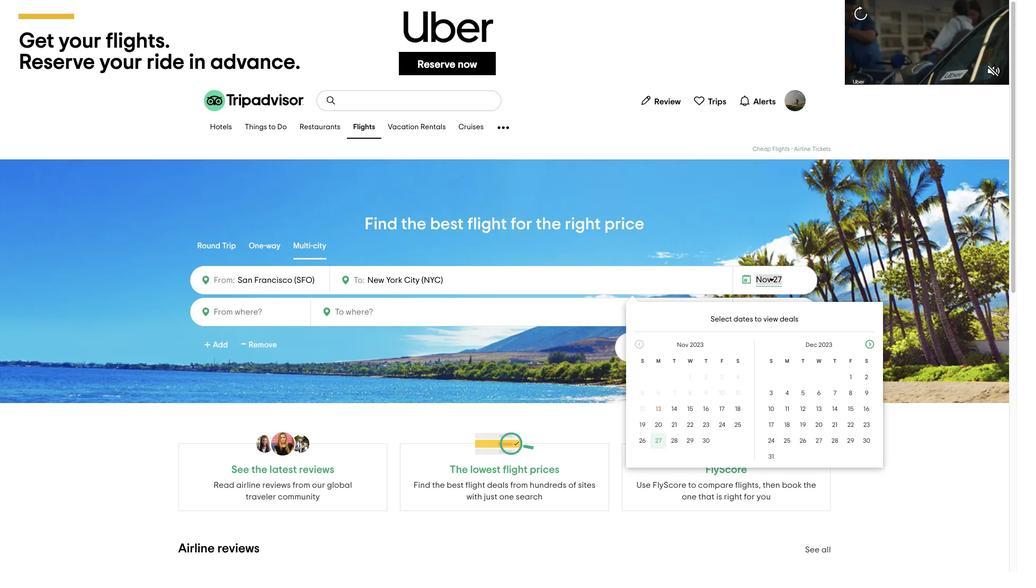 Task type: locate. For each thing, give the bounding box(es) containing it.
right right is at the bottom right
[[724, 493, 742, 501]]

25 for dec 2023
[[784, 438, 791, 444]]

2 22 from the left
[[847, 422, 854, 428]]

3 for nov 2023
[[720, 374, 724, 380]]

2 horizontal spatial 27
[[816, 438, 822, 444]]

1 21 from the left
[[672, 422, 677, 428]]

26 up the use
[[639, 438, 646, 444]]

1 horizontal spatial right
[[724, 493, 742, 501]]

flight inside find the best flight deals from hundreds of sites with just one search
[[466, 481, 485, 489]]

0 horizontal spatial 28
[[671, 438, 678, 444]]

30 for dec 2023
[[863, 438, 870, 444]]

0 horizontal spatial see
[[231, 465, 249, 475]]

to up one
[[688, 481, 696, 489]]

26 for nov 2023
[[639, 438, 646, 444]]

find for find the best flight deals from hundreds of sites with just one search
[[414, 481, 430, 489]]

2 23 from the left
[[863, 422, 870, 428]]

from left our
[[293, 481, 310, 489]]

with
[[466, 493, 482, 501]]

1 horizontal spatial 22
[[847, 422, 854, 428]]

s m t w t f s down the nov 2023 on the bottom of the page
[[641, 359, 739, 364]]

nov up view
[[756, 275, 771, 284]]

9 for dec 2023
[[865, 390, 869, 396]]

0 horizontal spatial 30
[[703, 438, 710, 444]]

2 from from the left
[[510, 481, 528, 489]]

5
[[641, 390, 644, 396], [801, 390, 805, 396]]

2 6 from the left
[[817, 390, 821, 396]]

10
[[719, 390, 725, 396], [768, 406, 774, 412]]

latest
[[270, 465, 297, 475]]

1 horizontal spatial w
[[817, 359, 821, 364]]

one search
[[499, 493, 543, 501]]

1 horizontal spatial 9
[[865, 390, 869, 396]]

1 22 from the left
[[687, 422, 694, 428]]

deals inside find the best flight deals from hundreds of sites with just one search
[[487, 481, 509, 489]]

0 horizontal spatial from
[[293, 481, 310, 489]]

restaurants
[[300, 124, 340, 131]]

1 horizontal spatial deals
[[780, 316, 799, 323]]

use flyscore to compare flights, then book the one that is right for you
[[637, 481, 816, 501]]

1 7 from the left
[[673, 390, 676, 396]]

restaurants link
[[293, 117, 347, 139]]

2 8 from the left
[[849, 390, 852, 396]]

1 for nov
[[689, 374, 691, 380]]

1 horizontal spatial 21
[[832, 422, 838, 428]]

27 for nov 2023
[[655, 438, 662, 444]]

use
[[637, 481, 651, 489]]

1 horizontal spatial 19
[[800, 422, 806, 428]]

2 vertical spatial to
[[688, 481, 696, 489]]

1 from from the left
[[293, 481, 310, 489]]

0 horizontal spatial 10
[[719, 390, 725, 396]]

find inside find the best flight deals from hundreds of sites with just one search
[[414, 481, 430, 489]]

1 vertical spatial flyscore
[[653, 481, 686, 489]]

6 down dec 2023
[[817, 390, 821, 396]]

4
[[736, 374, 740, 380], [785, 390, 789, 396]]

w
[[688, 359, 693, 364], [817, 359, 821, 364]]

0 vertical spatial flight
[[467, 216, 507, 233]]

1 vertical spatial right
[[724, 493, 742, 501]]

18 for nov 2023
[[735, 406, 741, 412]]

2 9 from the left
[[865, 390, 869, 396]]

deals for view
[[780, 316, 799, 323]]

2023
[[690, 342, 704, 348], [819, 342, 832, 348]]

0 horizontal spatial s m t w t f s
[[641, 359, 739, 364]]

12
[[640, 406, 645, 412], [800, 406, 806, 412]]

15 for dec 2023
[[848, 406, 854, 412]]

1 23 from the left
[[703, 422, 709, 428]]

f for dec 2023
[[849, 359, 852, 364]]

flights right cheap
[[772, 146, 790, 152]]

m for nov 2023
[[656, 359, 661, 364]]

23
[[703, 422, 709, 428], [863, 422, 870, 428]]

0 vertical spatial 25
[[734, 422, 741, 428]]

1 horizontal spatial flights
[[772, 146, 790, 152]]

trips
[[708, 97, 726, 106]]

28
[[671, 438, 678, 444], [831, 438, 838, 444]]

0 horizontal spatial 18
[[735, 406, 741, 412]]

18 for dec 2023
[[784, 422, 790, 428]]

book
[[782, 481, 802, 489]]

26
[[639, 438, 646, 444], [800, 438, 807, 444]]

1 horizontal spatial 10
[[768, 406, 774, 412]]

1 26 from the left
[[639, 438, 646, 444]]

to
[[269, 124, 276, 131], [755, 316, 762, 323], [688, 481, 696, 489]]

1 16 from the left
[[703, 406, 709, 412]]

27
[[773, 275, 782, 284], [655, 438, 662, 444], [816, 438, 822, 444]]

1 14 from the left
[[672, 406, 677, 412]]

w for nov
[[688, 359, 693, 364]]

2 2 from the left
[[865, 374, 868, 380]]

things to do link
[[238, 117, 293, 139]]

7
[[673, 390, 676, 396], [833, 390, 836, 396]]

flyscore up one
[[653, 481, 686, 489]]

2 m from the left
[[785, 359, 789, 364]]

0 horizontal spatial 8
[[689, 390, 692, 396]]

just
[[484, 493, 497, 501]]

the
[[401, 216, 426, 233], [536, 216, 561, 233], [251, 465, 267, 475], [432, 481, 445, 489], [804, 481, 816, 489]]

1 s from the left
[[641, 359, 644, 364]]

advertisement region
[[0, 0, 1009, 85]]

flyscore up compare
[[706, 465, 747, 475]]

economy
[[664, 342, 699, 351]]

best for for
[[430, 216, 464, 233]]

0 horizontal spatial find
[[365, 216, 398, 233]]

None search field
[[317, 91, 500, 110]]

24 for nov 2023
[[719, 422, 725, 428]]

2 w from the left
[[817, 359, 821, 364]]

alerts
[[753, 97, 776, 106]]

to for use flyscore to compare flights, then book the one that is right for you
[[688, 481, 696, 489]]

0 horizontal spatial reviews
[[217, 542, 260, 555]]

0 horizontal spatial 20
[[655, 422, 662, 428]]

2 for dec 2023
[[865, 374, 868, 380]]

right left price
[[565, 216, 601, 233]]

0 horizontal spatial 5
[[641, 390, 644, 396]]

0 horizontal spatial 4
[[736, 374, 740, 380]]

reviews
[[299, 465, 334, 475], [262, 481, 291, 489], [217, 542, 260, 555]]

flight for for
[[467, 216, 507, 233]]

1 9 from the left
[[704, 390, 708, 396]]

1 horizontal spatial 8
[[849, 390, 852, 396]]

see all
[[805, 546, 831, 554]]

2 s m t w t f s from the left
[[770, 359, 868, 364]]

0 horizontal spatial 15
[[687, 406, 693, 412]]

m for dec 2023
[[785, 359, 789, 364]]

1 horizontal spatial 3
[[770, 390, 773, 396]]

1 horizontal spatial 11
[[785, 406, 789, 412]]

1 horizontal spatial 5
[[801, 390, 805, 396]]

1 f from the left
[[721, 359, 723, 364]]

0 horizontal spatial 7
[[673, 390, 676, 396]]

see up airline
[[231, 465, 249, 475]]

0 vertical spatial -
[[791, 146, 793, 152]]

1 vertical spatial to where? text field
[[332, 305, 425, 319]]

14 for nov 2023
[[672, 406, 677, 412]]

flight for deals
[[466, 481, 485, 489]]

cheap
[[753, 146, 771, 152]]

flight up with
[[466, 481, 485, 489]]

9
[[704, 390, 708, 396], [865, 390, 869, 396]]

0 horizontal spatial 2
[[704, 374, 708, 380]]

1 horizontal spatial 30
[[863, 438, 870, 444]]

8 for dec 2023
[[849, 390, 852, 396]]

1 horizontal spatial from
[[510, 481, 528, 489]]

1 6 from the left
[[657, 390, 660, 396]]

profile picture image
[[784, 90, 805, 111]]

1 s m t w t f s from the left
[[641, 359, 739, 364]]

0 horizontal spatial 13
[[656, 406, 661, 412]]

0 vertical spatial reviews
[[299, 465, 334, 475]]

From where? text field
[[235, 273, 323, 288], [211, 305, 304, 319]]

0 horizontal spatial m
[[656, 359, 661, 364]]

0 horizontal spatial 9
[[704, 390, 708, 396]]

way
[[266, 242, 281, 250]]

1 horizontal spatial 17
[[769, 422, 774, 428]]

24
[[719, 422, 725, 428], [768, 438, 774, 444]]

4 s from the left
[[865, 359, 868, 364]]

see the latest reviews
[[231, 465, 334, 475]]

nov
[[756, 275, 771, 284], [677, 342, 688, 348]]

16 for nov 2023
[[703, 406, 709, 412]]

1 vertical spatial flight
[[466, 481, 485, 489]]

find for find the best flight for the right price
[[365, 216, 398, 233]]

cruises
[[459, 124, 484, 131]]

1 vertical spatial to
[[755, 316, 762, 323]]

22
[[687, 422, 694, 428], [847, 422, 854, 428]]

2 7 from the left
[[833, 390, 836, 396]]

3 for dec 2023
[[770, 390, 773, 396]]

0 vertical spatial deals
[[780, 316, 799, 323]]

airline
[[794, 146, 811, 152], [178, 542, 215, 555]]

1 19 from the left
[[640, 422, 646, 428]]

1 vertical spatial 24
[[768, 438, 774, 444]]

deals
[[780, 316, 799, 323], [487, 481, 509, 489]]

2 5 from the left
[[801, 390, 805, 396]]

23 for nov 2023
[[703, 422, 709, 428]]

0 vertical spatial right
[[565, 216, 601, 233]]

the inside find the best flight deals from hundreds of sites with just one search
[[432, 481, 445, 489]]

0 vertical spatial 18
[[735, 406, 741, 412]]

- left tickets on the right top
[[791, 146, 793, 152]]

1 vertical spatial 10
[[768, 406, 774, 412]]

0 vertical spatial airline
[[794, 146, 811, 152]]

1 5 from the left
[[641, 390, 644, 396]]

1 vertical spatial deals
[[487, 481, 509, 489]]

2 12 from the left
[[800, 406, 806, 412]]

16
[[703, 406, 709, 412], [864, 406, 870, 412]]

deals right view
[[780, 316, 799, 323]]

0 horizontal spatial -
[[241, 336, 246, 353]]

To where? text field
[[365, 273, 462, 287], [332, 305, 425, 319]]

1 vertical spatial 17
[[769, 422, 774, 428]]

flight left for
[[467, 216, 507, 233]]

1 horizontal spatial 28
[[831, 438, 838, 444]]

to for select dates to view deals
[[755, 316, 762, 323]]

0 horizontal spatial 27
[[655, 438, 662, 444]]

25
[[734, 422, 741, 428], [784, 438, 791, 444]]

w for dec
[[817, 359, 821, 364]]

search image
[[326, 95, 336, 106]]

2 29 from the left
[[847, 438, 854, 444]]

26 up book
[[800, 438, 807, 444]]

2023 right the dec
[[819, 342, 832, 348]]

1 20 from the left
[[655, 422, 662, 428]]

s m t w t f s down dec 2023
[[770, 359, 868, 364]]

2 28 from the left
[[831, 438, 838, 444]]

1 28 from the left
[[671, 438, 678, 444]]

flight
[[467, 216, 507, 233], [466, 481, 485, 489]]

15
[[687, 406, 693, 412], [848, 406, 854, 412]]

0 horizontal spatial deals
[[487, 481, 509, 489]]

f
[[721, 359, 723, 364], [849, 359, 852, 364]]

29
[[687, 438, 694, 444], [847, 438, 854, 444]]

1 horizontal spatial nov
[[756, 275, 771, 284]]

1 8 from the left
[[689, 390, 692, 396]]

2 13 from the left
[[816, 406, 822, 412]]

the
[[450, 465, 468, 475]]

2 19 from the left
[[800, 422, 806, 428]]

1 vertical spatial 4
[[785, 390, 789, 396]]

13
[[656, 406, 661, 412], [816, 406, 822, 412]]

2 15 from the left
[[848, 406, 854, 412]]

best for deals
[[447, 481, 464, 489]]

10 for nov 2023
[[719, 390, 725, 396]]

the for see the latest reviews
[[251, 465, 267, 475]]

2 20 from the left
[[815, 422, 823, 428]]

to left view
[[755, 316, 762, 323]]

0 horizontal spatial 19
[[640, 422, 646, 428]]

17
[[719, 406, 725, 412], [769, 422, 774, 428]]

best
[[430, 216, 464, 233], [447, 481, 464, 489]]

2 26 from the left
[[800, 438, 807, 444]]

0 vertical spatial 24
[[719, 422, 725, 428]]

1 29 from the left
[[687, 438, 694, 444]]

0 vertical spatial 3
[[720, 374, 724, 380]]

reviews inside read airline reviews from our global traveler community
[[262, 481, 291, 489]]

nov right person
[[677, 342, 688, 348]]

do
[[277, 124, 287, 131]]

0 vertical spatial 4
[[736, 374, 740, 380]]

all
[[821, 546, 831, 554]]

11
[[736, 390, 740, 396], [785, 406, 789, 412]]

12 for dec
[[800, 406, 806, 412]]

2 horizontal spatial to
[[755, 316, 762, 323]]

0 vertical spatial flyscore
[[706, 465, 747, 475]]

2023 right person
[[690, 342, 704, 348]]

0 vertical spatial 17
[[719, 406, 725, 412]]

7 for nov 2023
[[673, 390, 676, 396]]

-
[[791, 146, 793, 152], [241, 336, 246, 353]]

1 horizontal spatial 27
[[773, 275, 782, 284]]

see for see the latest reviews
[[231, 465, 249, 475]]

flights left vacation on the left top of page
[[353, 124, 375, 131]]

1 horizontal spatial see
[[805, 546, 820, 554]]

1 15 from the left
[[687, 406, 693, 412]]

21
[[672, 422, 677, 428], [832, 422, 838, 428]]

0 horizontal spatial 12
[[640, 406, 645, 412]]

1 horizontal spatial 18
[[784, 422, 790, 428]]

- left remove
[[241, 336, 246, 353]]

deals up just on the left of page
[[487, 481, 509, 489]]

hotels
[[210, 124, 232, 131]]

15 for nov 2023
[[687, 406, 693, 412]]

0 horizontal spatial airline
[[178, 542, 215, 555]]

1 vertical spatial 18
[[784, 422, 790, 428]]

2 30 from the left
[[863, 438, 870, 444]]

round trip
[[197, 242, 236, 250]]

2 f from the left
[[849, 359, 852, 364]]

see for see all
[[805, 546, 820, 554]]

1 vertical spatial best
[[447, 481, 464, 489]]

27 for dec 2023
[[816, 438, 822, 444]]

1 12 from the left
[[640, 406, 645, 412]]

1 13 from the left
[[656, 406, 661, 412]]

from up one search
[[510, 481, 528, 489]]

1 horizontal spatial 26
[[800, 438, 807, 444]]

20 for dec
[[815, 422, 823, 428]]

flights
[[353, 124, 375, 131], [772, 146, 790, 152]]

3 t from the left
[[801, 359, 805, 364]]

0 horizontal spatial 25
[[734, 422, 741, 428]]

the inside use flyscore to compare flights, then book the one that is right for you
[[804, 481, 816, 489]]

6 down 1 person economy
[[657, 390, 660, 396]]

1 vertical spatial 3
[[770, 390, 773, 396]]

1 horizontal spatial 24
[[768, 438, 774, 444]]

w down dec 2023
[[817, 359, 821, 364]]

to left do
[[269, 124, 276, 131]]

0 vertical spatial 10
[[719, 390, 725, 396]]

w down the nov 2023 on the bottom of the page
[[688, 359, 693, 364]]

1 30 from the left
[[703, 438, 710, 444]]

1 2 from the left
[[704, 374, 708, 380]]

2 16 from the left
[[864, 406, 870, 412]]

1 horizontal spatial 14
[[832, 406, 838, 412]]

flights,
[[735, 481, 761, 489]]

1 w from the left
[[688, 359, 693, 364]]

18
[[735, 406, 741, 412], [784, 422, 790, 428]]

2 2023 from the left
[[819, 342, 832, 348]]

25 for nov 2023
[[734, 422, 741, 428]]

price
[[604, 216, 644, 233]]

+
[[204, 338, 211, 352]]

1 for dec
[[850, 374, 852, 380]]

0 horizontal spatial 22
[[687, 422, 694, 428]]

from where? text field down way
[[235, 273, 323, 288]]

2 horizontal spatial 1
[[850, 374, 852, 380]]

0 vertical spatial find
[[365, 216, 398, 233]]

1 horizontal spatial s m t w t f s
[[770, 359, 868, 364]]

2 14 from the left
[[832, 406, 838, 412]]

airline reviews
[[178, 542, 260, 555]]

remove
[[249, 341, 277, 349]]

to inside use flyscore to compare flights, then book the one that is right for you
[[688, 481, 696, 489]]

0 horizontal spatial 21
[[672, 422, 677, 428]]

1 vertical spatial see
[[805, 546, 820, 554]]

best inside find the best flight deals from hundreds of sites with just one search
[[447, 481, 464, 489]]

multi-city
[[293, 242, 326, 250]]

1 vertical spatial reviews
[[262, 481, 291, 489]]

1 horizontal spatial 25
[[784, 438, 791, 444]]

2 21 from the left
[[832, 422, 838, 428]]

2 horizontal spatial reviews
[[299, 465, 334, 475]]

1 m from the left
[[656, 359, 661, 364]]

t
[[673, 359, 676, 364], [705, 359, 708, 364], [801, 359, 805, 364], [833, 359, 836, 364]]

1 vertical spatial from where? text field
[[211, 305, 304, 319]]

1 horizontal spatial 13
[[816, 406, 822, 412]]

cheap flights - airline tickets
[[753, 146, 831, 152]]

from
[[293, 481, 310, 489], [510, 481, 528, 489]]

see left all
[[805, 546, 820, 554]]

1 2023 from the left
[[690, 342, 704, 348]]

from where? text field up the - remove
[[211, 305, 304, 319]]

4 t from the left
[[833, 359, 836, 364]]

14
[[672, 406, 677, 412], [832, 406, 838, 412]]

0 horizontal spatial 16
[[703, 406, 709, 412]]

our
[[312, 481, 325, 489]]

3
[[720, 374, 724, 380], [770, 390, 773, 396]]



Task type: vqa. For each thing, say whether or not it's contained in the screenshot.
Multi-city
yes



Task type: describe. For each thing, give the bounding box(es) containing it.
for
[[511, 216, 532, 233]]

19 for dec
[[800, 422, 806, 428]]

s m t w t f s for nov
[[641, 359, 739, 364]]

select dates to view deals
[[711, 316, 799, 323]]

5 for nov 2023
[[641, 390, 644, 396]]

find the best flight deals from hundreds of sites with just one search
[[414, 481, 596, 501]]

trip
[[222, 242, 236, 250]]

review link
[[636, 90, 685, 111]]

hotels link
[[204, 117, 238, 139]]

10 for dec 2023
[[768, 406, 774, 412]]

4 for nov 2023
[[736, 374, 740, 380]]

hundreds
[[530, 481, 567, 489]]

9 for nov 2023
[[704, 390, 708, 396]]

read airline reviews from our global traveler community
[[214, 481, 352, 501]]

trips link
[[689, 90, 731, 111]]

is
[[716, 493, 722, 501]]

compare
[[698, 481, 733, 489]]

rentals
[[420, 124, 446, 131]]

0 horizontal spatial right
[[565, 216, 601, 233]]

vacation rentals
[[388, 124, 446, 131]]

view
[[763, 316, 778, 323]]

read
[[214, 481, 234, 489]]

24 for dec 2023
[[768, 438, 774, 444]]

4 for dec 2023
[[785, 390, 789, 396]]

global
[[327, 481, 352, 489]]

22 for dec 2023
[[847, 422, 854, 428]]

one-
[[249, 242, 266, 250]]

one-way
[[249, 242, 281, 250]]

the for find the best flight for the right price
[[401, 216, 426, 233]]

alerts link
[[735, 90, 780, 111]]

6 for nov
[[657, 390, 660, 396]]

14 for dec 2023
[[832, 406, 838, 412]]

0 horizontal spatial 1
[[628, 342, 631, 351]]

2 t from the left
[[705, 359, 708, 364]]

0 horizontal spatial to
[[269, 124, 276, 131]]

multi-city link
[[293, 234, 326, 260]]

29 for dec 2023
[[847, 438, 854, 444]]

1 vertical spatial flights
[[772, 146, 790, 152]]

the for find the best flight deals from hundreds of sites with just one search
[[432, 481, 445, 489]]

nov 27
[[756, 275, 782, 284]]

airline reviews link
[[178, 542, 260, 555]]

vacation rentals link
[[382, 117, 452, 139]]

f for nov 2023
[[721, 359, 723, 364]]

0 vertical spatial to where? text field
[[365, 273, 462, 287]]

1 horizontal spatial airline
[[794, 146, 811, 152]]

0 vertical spatial from where? text field
[[235, 273, 323, 288]]

select
[[711, 316, 732, 323]]

things
[[245, 124, 267, 131]]

1 vertical spatial airline
[[178, 542, 215, 555]]

from inside find the best flight deals from hundreds of sites with just one search
[[510, 481, 528, 489]]

tickets
[[812, 146, 831, 152]]

for you
[[744, 493, 771, 501]]

things to do
[[245, 124, 287, 131]]

nov for nov 2023
[[677, 342, 688, 348]]

airline
[[236, 481, 260, 489]]

find the best flight for the right price
[[365, 216, 644, 233]]

7 for dec 2023
[[833, 390, 836, 396]]

21 for nov 2023
[[672, 422, 677, 428]]

2 for nov 2023
[[704, 374, 708, 380]]

flight prices
[[503, 465, 559, 475]]

3 s from the left
[[770, 359, 773, 364]]

deals for flight
[[487, 481, 509, 489]]

11 for nov 2023
[[736, 390, 740, 396]]

20 for nov
[[655, 422, 662, 428]]

1 horizontal spatial -
[[791, 146, 793, 152]]

flyscore inside use flyscore to compare flights, then book the one that is right for you
[[653, 481, 686, 489]]

1 vertical spatial -
[[241, 336, 246, 353]]

13 for dec
[[816, 406, 822, 412]]

1 t from the left
[[673, 359, 676, 364]]

1 horizontal spatial flyscore
[[706, 465, 747, 475]]

person
[[633, 342, 659, 351]]

11 for dec 2023
[[785, 406, 789, 412]]

review
[[654, 97, 681, 106]]

8 for nov 2023
[[689, 390, 692, 396]]

nov 2023
[[677, 342, 704, 348]]

21 for dec 2023
[[832, 422, 838, 428]]

31
[[769, 453, 774, 460]]

17 for nov 2023
[[719, 406, 725, 412]]

dec
[[806, 342, 817, 348]]

vacation
[[388, 124, 419, 131]]

add
[[213, 341, 228, 349]]

the lowest flight prices
[[450, 465, 559, 475]]

16 for dec 2023
[[864, 406, 870, 412]]

29 for nov 2023
[[687, 438, 694, 444]]

city
[[313, 242, 326, 250]]

1 person economy
[[628, 342, 699, 351]]

2023 for nov 2023
[[690, 342, 704, 348]]

cruises link
[[452, 117, 490, 139]]

6 for dec
[[817, 390, 821, 396]]

2 vertical spatial reviews
[[217, 542, 260, 555]]

round trip link
[[197, 234, 236, 260]]

from:
[[214, 276, 235, 284]]

lowest
[[470, 465, 501, 475]]

sites
[[578, 481, 596, 489]]

multi-
[[293, 242, 313, 250]]

5 for dec 2023
[[801, 390, 805, 396]]

then
[[763, 481, 780, 489]]

23 for dec 2023
[[863, 422, 870, 428]]

to:
[[354, 276, 365, 284]]

round
[[197, 242, 220, 250]]

s m t w t f s for dec
[[770, 359, 868, 364]]

- remove
[[241, 336, 277, 353]]

traveler community
[[246, 493, 320, 501]]

flights link
[[347, 117, 382, 139]]

26 for dec 2023
[[800, 438, 807, 444]]

19 for nov
[[640, 422, 646, 428]]

28 for nov 2023
[[671, 438, 678, 444]]

right inside use flyscore to compare flights, then book the one that is right for you
[[724, 493, 742, 501]]

30 for nov 2023
[[703, 438, 710, 444]]

of
[[568, 481, 576, 489]]

that
[[698, 493, 714, 501]]

dec 2023
[[806, 342, 832, 348]]

tripadvisor image
[[204, 90, 303, 111]]

2023 for dec 2023
[[819, 342, 832, 348]]

see all link
[[805, 546, 831, 554]]

one
[[682, 493, 697, 501]]

17 for dec 2023
[[769, 422, 774, 428]]

2 s from the left
[[736, 359, 739, 364]]

12 for nov
[[640, 406, 645, 412]]

13 for nov
[[656, 406, 661, 412]]

+ add
[[204, 338, 228, 352]]

28 for dec 2023
[[831, 438, 838, 444]]

nov for nov 27
[[756, 275, 771, 284]]

dates
[[734, 316, 753, 323]]

0 horizontal spatial flights
[[353, 124, 375, 131]]

22 for nov 2023
[[687, 422, 694, 428]]

one-way link
[[249, 234, 281, 260]]

from inside read airline reviews from our global traveler community
[[293, 481, 310, 489]]



